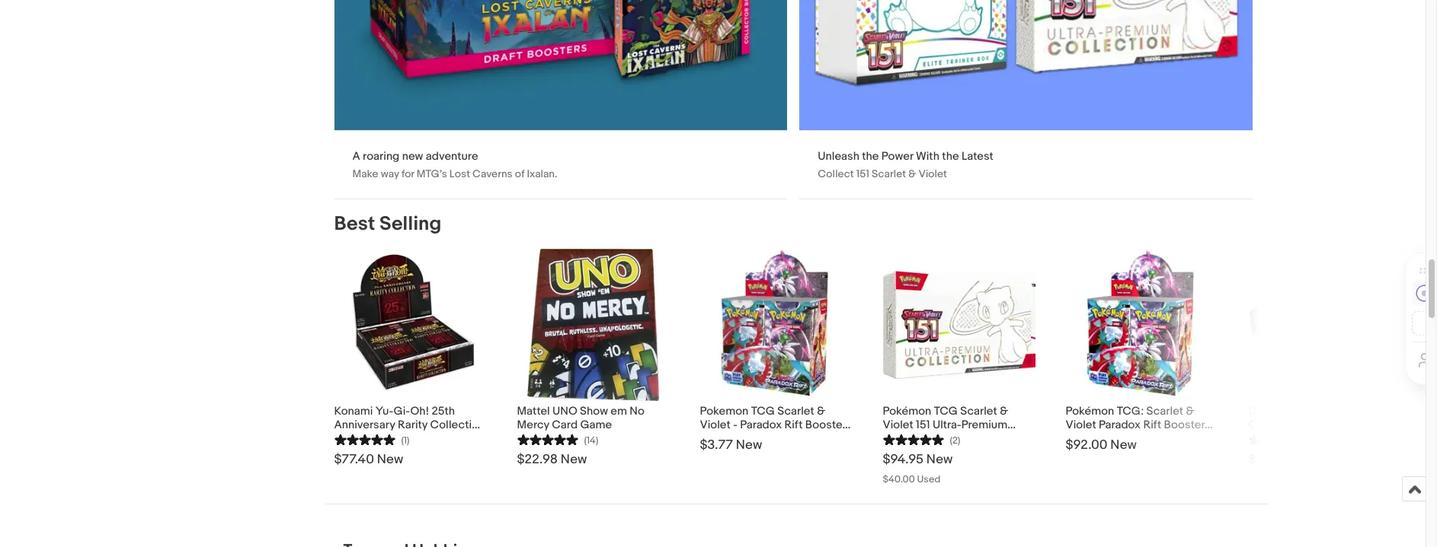 Task type: locate. For each thing, give the bounding box(es) containing it.
card
[[552, 418, 578, 433]]

pokémon up (2) link
[[883, 404, 932, 419]]

box inside pokémon tcg scarlet & violet 151 ultra-premium collection box - 16 packs
[[940, 432, 960, 446]]

$3.77 new
[[700, 438, 762, 453]]

(11098190)
[[1282, 432, 1334, 446]]

pokémon up '$92.00' on the right bottom of the page
[[1066, 404, 1114, 419]]

rift
[[785, 418, 803, 433], [1143, 418, 1162, 433]]

booster inside the 'konami yu-gi-oh! 25th anniversary rarity collection booster box - 24 packs'
[[334, 432, 375, 446]]

tcg up (2)
[[934, 404, 958, 419]]

1 36 from the left
[[729, 432, 742, 446]]

paradox up $92.00 new
[[1099, 418, 1141, 433]]

packs inside the 'konami yu-gi-oh! 25th anniversary rarity collection booster box - 24 packs'
[[422, 432, 453, 446]]

konami yu-gi-oh! 25th anniversary rarity collection booster box - 24 packs image
[[336, 249, 485, 401]]

violet up $94.95
[[883, 418, 914, 433]]

2 5 out of 5 stars image from the left
[[883, 433, 944, 447]]

best
[[334, 212, 375, 236]]

anniversary
[[334, 418, 395, 433]]

scarlet inside unleash the power with the latest collect 151 scarlet & violet
[[872, 167, 906, 180]]

violet inside pokemon tcg scarlet & violet - paradox rift booster box - 36 packs
[[700, 418, 731, 433]]

pokémon inside 'pokémon tcg: scarlet & violet paradox rift booster box - 36 packs'
[[1066, 404, 1114, 419]]

4 packs from the left
[[1111, 432, 1141, 446]]

1 tcg from the left
[[751, 404, 775, 419]]

new inside $94.95 new $40.00 used
[[927, 452, 953, 468]]

premium
[[961, 418, 1008, 433]]

packs right $3.77 on the bottom of the page
[[745, 432, 776, 446]]

rift inside pokemon tcg scarlet & violet - paradox rift booster box - 36 packs
[[785, 418, 803, 433]]

1 horizontal spatial 5 out of 5 stars image
[[883, 433, 944, 447]]

$235.00 new
[[1249, 452, 1327, 468]]

disney lorcana: the first chapter booster box - 24 packs (11098190) link
[[1249, 401, 1401, 446]]

0 horizontal spatial rift
[[785, 418, 803, 433]]

scarlet for pokemon tcg scarlet & violet - paradox rift booster box - 36 packs
[[778, 404, 815, 419]]

& inside pokemon tcg scarlet & violet - paradox rift booster box - 36 packs
[[817, 404, 825, 419]]

2 pokémon from the left
[[1066, 404, 1114, 419]]

- inside pokémon tcg scarlet & violet 151 ultra-premium collection box - 16 packs
[[962, 432, 967, 446]]

new
[[736, 438, 762, 453], [1111, 438, 1137, 453], [377, 452, 403, 468], [561, 452, 587, 468], [927, 452, 953, 468], [1301, 452, 1327, 468]]

2 rift from the left
[[1143, 418, 1162, 433]]

box for pokémon tcg scarlet & violet 151 ultra-premium collection box - 16 packs
[[940, 432, 960, 446]]

used
[[917, 474, 941, 486]]

a
[[352, 149, 360, 164]]

1 pokémon from the left
[[883, 404, 932, 419]]

box inside pokemon tcg scarlet & violet - paradox rift booster box - 36 packs
[[700, 432, 720, 446]]

None text field
[[334, 0, 788, 199], [800, 0, 1253, 199], [334, 0, 788, 199], [800, 0, 1253, 199]]

violet inside 'pokémon tcg: scarlet & violet paradox rift booster box - 36 packs'
[[1066, 418, 1096, 433]]

collection right oh!
[[430, 418, 485, 433]]

0 horizontal spatial 36
[[729, 432, 742, 446]]

latest
[[962, 149, 994, 164]]

& for pokemon tcg scarlet & violet - paradox rift booster box - 36 packs
[[817, 404, 825, 419]]

the right with
[[942, 149, 959, 164]]

tcg inside pokémon tcg scarlet & violet 151 ultra-premium collection box - 16 packs
[[934, 404, 958, 419]]

tcg:
[[1117, 404, 1144, 419]]

box
[[1337, 418, 1356, 433], [378, 432, 397, 446], [700, 432, 720, 446], [940, 432, 960, 446], [1066, 432, 1086, 446]]

konami yu-gi-oh! 25th anniversary rarity collection booster box - 24 packs link
[[334, 401, 487, 446]]

pokémon tcg scarlet & violet 151 ultra-premium collection box - 16 packs link
[[883, 401, 1035, 446]]

paradox up $3.77 new at the bottom
[[740, 418, 782, 433]]

konami yu-gi-oh! 25th anniversary rarity collection booster box - 24 packs
[[334, 404, 485, 446]]

151 left 'ultra-'
[[916, 418, 930, 433]]

booster
[[805, 418, 846, 433], [1164, 418, 1205, 433], [1293, 418, 1334, 433], [334, 432, 375, 446]]

collection
[[430, 418, 485, 433], [883, 432, 938, 446]]

0 horizontal spatial tcg
[[751, 404, 775, 419]]

0 horizontal spatial pokémon
[[883, 404, 932, 419]]

packs down tcg:
[[1111, 432, 1141, 446]]

pokémon for 151
[[883, 404, 932, 419]]

violet for pokemon tcg scarlet & violet - paradox rift booster box - 36 packs
[[700, 418, 731, 433]]

1 horizontal spatial 36
[[1095, 432, 1108, 446]]

gi-
[[394, 404, 410, 419]]

scarlet right pokemon
[[778, 404, 815, 419]]

packs inside pokémon tcg scarlet & violet 151 ultra-premium collection box - 16 packs
[[982, 432, 1013, 446]]

24 right the
[[1366, 418, 1379, 433]]

- inside the 'konami yu-gi-oh! 25th anniversary rarity collection booster box - 24 packs'
[[400, 432, 404, 446]]

pokémon
[[883, 404, 932, 419], [1066, 404, 1114, 419]]

booster inside pokemon tcg scarlet & violet - paradox rift booster box - 36 packs
[[805, 418, 846, 433]]

& inside pokémon tcg scarlet & violet 151 ultra-premium collection box - 16 packs
[[1000, 404, 1008, 419]]

paradox
[[740, 418, 782, 433], [1099, 418, 1141, 433]]

& inside 'pokémon tcg: scarlet & violet paradox rift booster box - 36 packs'
[[1186, 404, 1194, 419]]

new for $235.00 new
[[1301, 452, 1327, 468]]

36 inside 'pokémon tcg: scarlet & violet paradox rift booster box - 36 packs'
[[1095, 432, 1108, 446]]

pokémon tcg scarlet & violet 151 ultra-premium collection box - 16 packs image
[[883, 249, 1035, 401]]

0 horizontal spatial paradox
[[740, 418, 782, 433]]

151 right collect
[[856, 167, 870, 180]]

& inside unleash the power with the latest collect 151 scarlet & violet
[[909, 167, 916, 180]]

violet inside pokémon tcg scarlet & violet 151 ultra-premium collection box - 16 packs
[[883, 418, 914, 433]]

chapter
[[1249, 418, 1291, 433]]

5 packs from the left
[[1249, 432, 1279, 446]]

5 out of 5 stars image up the $77.40 new
[[334, 433, 395, 447]]

new
[[402, 149, 423, 164]]

collection up $94.95
[[883, 432, 938, 446]]

0 horizontal spatial 24
[[407, 432, 420, 446]]

the left power
[[862, 149, 879, 164]]

$3.77
[[700, 438, 733, 453]]

24 down oh!
[[407, 432, 420, 446]]

mattel
[[517, 404, 550, 419]]

violet down with
[[919, 167, 947, 180]]

adventure
[[426, 149, 478, 164]]

tcg right pokemon
[[751, 404, 775, 419]]

$22.98 new
[[517, 452, 587, 468]]

rarity
[[398, 418, 428, 433]]

&
[[909, 167, 916, 180], [817, 404, 825, 419], [1000, 404, 1008, 419], [1186, 404, 1194, 419]]

1 horizontal spatial tcg
[[934, 404, 958, 419]]

1 horizontal spatial collection
[[883, 432, 938, 446]]

new right $3.77 on the bottom of the page
[[736, 438, 762, 453]]

151 inside unleash the power with the latest collect 151 scarlet & violet
[[856, 167, 870, 180]]

violet up $3.77 on the bottom of the page
[[700, 418, 731, 433]]

$77.40 new
[[334, 452, 403, 468]]

1 paradox from the left
[[740, 418, 782, 433]]

-
[[733, 418, 738, 433], [1359, 418, 1363, 433], [400, 432, 404, 446], [722, 432, 727, 446], [962, 432, 967, 446], [1088, 432, 1092, 446]]

(14)
[[584, 435, 599, 447]]

2 36 from the left
[[1095, 432, 1108, 446]]

scarlet
[[872, 167, 906, 180], [778, 404, 815, 419], [960, 404, 997, 419], [1147, 404, 1184, 419]]

new for $22.98 new
[[561, 452, 587, 468]]

uno
[[553, 404, 577, 419]]

konami
[[334, 404, 373, 419]]

new down "(1)"
[[377, 452, 403, 468]]

lorcana:
[[1286, 404, 1331, 419]]

36
[[729, 432, 742, 446], [1095, 432, 1108, 446]]

booster inside 'pokémon tcg: scarlet & violet paradox rift booster box - 36 packs'
[[1164, 418, 1205, 433]]

show
[[580, 404, 608, 419]]

1 horizontal spatial 151
[[916, 418, 930, 433]]

25th
[[432, 404, 455, 419]]

5 out of 5 stars image
[[334, 433, 395, 447], [883, 433, 944, 447]]

- inside 'pokémon tcg: scarlet & violet paradox rift booster box - 36 packs'
[[1088, 432, 1092, 446]]

violet
[[919, 167, 947, 180], [700, 418, 731, 433], [883, 418, 914, 433], [1066, 418, 1096, 433]]

1 horizontal spatial paradox
[[1099, 418, 1141, 433]]

new down tcg:
[[1111, 438, 1137, 453]]

0 horizontal spatial 151
[[856, 167, 870, 180]]

151
[[856, 167, 870, 180], [916, 418, 930, 433]]

2 tcg from the left
[[934, 404, 958, 419]]

24
[[1366, 418, 1379, 433], [407, 432, 420, 446]]

0 horizontal spatial the
[[862, 149, 879, 164]]

& for pokémon tcg: scarlet & violet paradox rift booster box - 36 packs
[[1186, 404, 1194, 419]]

packs
[[422, 432, 453, 446], [745, 432, 776, 446], [982, 432, 1013, 446], [1111, 432, 1141, 446], [1249, 432, 1279, 446]]

scarlet inside pokemon tcg scarlet & violet - paradox rift booster box - 36 packs
[[778, 404, 815, 419]]

1 packs from the left
[[422, 432, 453, 446]]

24 inside the 'konami yu-gi-oh! 25th anniversary rarity collection booster box - 24 packs'
[[407, 432, 420, 446]]

0 horizontal spatial 5 out of 5 stars image
[[334, 433, 395, 447]]

0 horizontal spatial collection
[[430, 418, 485, 433]]

oh!
[[410, 404, 429, 419]]

pokémon inside pokémon tcg scarlet & violet 151 ultra-premium collection box - 16 packs
[[883, 404, 932, 419]]

24 inside the disney lorcana: the first chapter booster box - 24 packs (11098190)
[[1366, 418, 1379, 433]]

0 vertical spatial 151
[[856, 167, 870, 180]]

collection inside pokémon tcg scarlet & violet 151 ultra-premium collection box - 16 packs
[[883, 432, 938, 446]]

rift inside 'pokémon tcg: scarlet & violet paradox rift booster box - 36 packs'
[[1143, 418, 1162, 433]]

scarlet up the 16
[[960, 404, 997, 419]]

for
[[402, 167, 414, 180]]

power
[[882, 149, 913, 164]]

new down (11098190)
[[1301, 452, 1327, 468]]

scarlet down power
[[872, 167, 906, 180]]

disney lorcana: the first chapter booster box - 24 packs (11098190) image
[[1249, 280, 1401, 370]]

scarlet inside pokémon tcg scarlet & violet 151 ultra-premium collection box - 16 packs
[[960, 404, 997, 419]]

box inside the 'konami yu-gi-oh! 25th anniversary rarity collection booster box - 24 packs'
[[378, 432, 397, 446]]

pokemon tcg scarlet & violet - paradox rift booster box - 36 packs image
[[720, 249, 832, 401]]

paradox inside 'pokémon tcg: scarlet & violet paradox rift booster box - 36 packs'
[[1099, 418, 1141, 433]]

$92.00 new
[[1066, 438, 1137, 453]]

3 packs from the left
[[982, 432, 1013, 446]]

1 horizontal spatial the
[[942, 149, 959, 164]]

new for $3.77 new
[[736, 438, 762, 453]]

mercy
[[517, 418, 549, 433]]

5 out of 5 stars image up $94.95
[[883, 433, 944, 447]]

packs down 25th
[[422, 432, 453, 446]]

scarlet inside 'pokémon tcg: scarlet & violet paradox rift booster box - 36 packs'
[[1147, 404, 1184, 419]]

1 horizontal spatial rift
[[1143, 418, 1162, 433]]

mattel uno show em no mercy card game
[[517, 404, 645, 433]]

(1) link
[[334, 433, 410, 447]]

make
[[352, 167, 378, 180]]

new down (14)
[[561, 452, 587, 468]]

packs up $235.00
[[1249, 432, 1279, 446]]

packs right the 16
[[982, 432, 1013, 446]]

1 rift from the left
[[785, 418, 803, 433]]

2 packs from the left
[[745, 432, 776, 446]]

2 paradox from the left
[[1099, 418, 1141, 433]]

1 5 out of 5 stars image from the left
[[334, 433, 395, 447]]

the
[[862, 149, 879, 164], [942, 149, 959, 164]]

violet for pokémon tcg: scarlet & violet paradox rift booster box - 36 packs
[[1066, 418, 1096, 433]]

1 horizontal spatial pokémon
[[1066, 404, 1114, 419]]

scarlet right tcg:
[[1147, 404, 1184, 419]]

collect
[[818, 167, 854, 180]]

packs inside pokemon tcg scarlet & violet - paradox rift booster box - 36 packs
[[745, 432, 776, 446]]

1 vertical spatial 151
[[916, 418, 930, 433]]

new up used
[[927, 452, 953, 468]]

no
[[630, 404, 645, 419]]

tcg
[[751, 404, 775, 419], [934, 404, 958, 419]]

violet up '$92.00' on the right bottom of the page
[[1066, 418, 1096, 433]]

violet inside unleash the power with the latest collect 151 scarlet & violet
[[919, 167, 947, 180]]

scarlet for pokémon tcg: scarlet & violet paradox rift booster box - 36 packs
[[1147, 404, 1184, 419]]

tcg inside pokemon tcg scarlet & violet - paradox rift booster box - 36 packs
[[751, 404, 775, 419]]

1 horizontal spatial 24
[[1366, 418, 1379, 433]]



Task type: vqa. For each thing, say whether or not it's contained in the screenshot.
the Packs within the Disney Lorcana: The First Chapter Booster Box - 24 Packs (11098190)
yes



Task type: describe. For each thing, give the bounding box(es) containing it.
caverns
[[473, 167, 513, 180]]

mattel uno show em no mercy card game image
[[528, 249, 659, 401]]

151 inside pokémon tcg scarlet & violet 151 ultra-premium collection box - 16 packs
[[916, 418, 930, 433]]

packs for premium
[[982, 432, 1013, 446]]

the
[[1333, 404, 1352, 419]]

booster inside the disney lorcana: the first chapter booster box - 24 packs (11098190)
[[1293, 418, 1334, 433]]

box for konami yu-gi-oh! 25th anniversary rarity collection booster box - 24 packs
[[378, 432, 397, 446]]

selling
[[379, 212, 441, 236]]

(14) link
[[517, 433, 599, 447]]

a roaring new adventure make way for mtg's lost caverns of ixalan.
[[352, 149, 557, 180]]

(2)
[[950, 435, 961, 447]]

disney
[[1249, 404, 1284, 419]]

16
[[969, 432, 980, 446]]

unleash
[[818, 149, 860, 164]]

with
[[916, 149, 940, 164]]

$94.95 new $40.00 used
[[883, 452, 953, 486]]

best selling
[[334, 212, 441, 236]]

collection inside the 'konami yu-gi-oh! 25th anniversary rarity collection booster box - 24 packs'
[[430, 418, 485, 433]]

5 out of 5 stars image for $94.95 new
[[883, 433, 944, 447]]

unleash the power with the latest collect 151 scarlet & violet
[[818, 149, 994, 180]]

lost
[[450, 167, 470, 180]]

paradox inside pokemon tcg scarlet & violet - paradox rift booster box - 36 packs
[[740, 418, 782, 433]]

pokémon tcg: scarlet & violet paradox rift booster box - 36 packs image
[[1086, 249, 1198, 401]]

$92.00
[[1066, 438, 1108, 453]]

packs inside 'pokémon tcg: scarlet & violet paradox rift booster box - 36 packs'
[[1111, 432, 1141, 446]]

5 out of 5 stars image for $77.40 new
[[334, 433, 395, 447]]

packs for collection
[[422, 432, 453, 446]]

packs inside the disney lorcana: the first chapter booster box - 24 packs (11098190)
[[1249, 432, 1279, 446]]

pokémon for paradox
[[1066, 404, 1114, 419]]

ixalan.
[[527, 167, 557, 180]]

pokémon tcg: scarlet & violet paradox rift booster box - 36 packs link
[[1066, 401, 1218, 446]]

mattel uno show em no mercy card game link
[[517, 401, 669, 433]]

of
[[515, 167, 525, 180]]

36 inside pokemon tcg scarlet & violet - paradox rift booster box - 36 packs
[[729, 432, 742, 446]]

ultra-
[[933, 418, 962, 433]]

yu-
[[375, 404, 394, 419]]

$77.40
[[334, 452, 374, 468]]

new for $77.40 new
[[377, 452, 403, 468]]

4.2 out of 5 stars image
[[1249, 433, 1310, 447]]

$40.00
[[883, 474, 915, 486]]

mtg's
[[417, 167, 447, 180]]

tcg for pokémon
[[934, 404, 958, 419]]

(1)
[[401, 435, 410, 447]]

packs for rift
[[745, 432, 776, 446]]

pokemon
[[700, 404, 749, 419]]

$94.95
[[883, 452, 924, 468]]

1 the from the left
[[862, 149, 879, 164]]

roaring
[[363, 149, 400, 164]]

disney lorcana: the first chapter booster box - 24 packs (11098190)
[[1249, 404, 1379, 446]]

scarlet for pokémon tcg scarlet & violet 151 ultra-premium collection box - 16 packs
[[960, 404, 997, 419]]

pokémon tcg scarlet & violet 151 ultra-premium collection box - 16 packs
[[883, 404, 1013, 446]]

pokémon tcg: scarlet & violet paradox rift booster box - 36 packs
[[1066, 404, 1205, 446]]

tcg for pokemon
[[751, 404, 775, 419]]

game
[[580, 418, 612, 433]]

& for pokémon tcg scarlet & violet 151 ultra-premium collection box - 16 packs
[[1000, 404, 1008, 419]]

2 the from the left
[[942, 149, 959, 164]]

box inside 'pokémon tcg: scarlet & violet paradox rift booster box - 36 packs'
[[1066, 432, 1086, 446]]

$235.00
[[1249, 452, 1298, 468]]

first
[[1355, 404, 1377, 419]]

em
[[611, 404, 627, 419]]

pokemon tcg scarlet & violet - paradox rift booster box - 36 packs link
[[700, 401, 852, 446]]

violet for pokémon tcg scarlet & violet 151 ultra-premium collection box - 16 packs
[[883, 418, 914, 433]]

- inside the disney lorcana: the first chapter booster box - 24 packs (11098190)
[[1359, 418, 1363, 433]]

pokemon tcg scarlet & violet - paradox rift booster box - 36 packs
[[700, 404, 846, 446]]

new for $92.00 new
[[1111, 438, 1137, 453]]

4.9 out of 5 stars image
[[517, 433, 578, 447]]

new for $94.95 new $40.00 used
[[927, 452, 953, 468]]

$22.98
[[517, 452, 558, 468]]

box for pokemon tcg scarlet & violet - paradox rift booster box - 36 packs
[[700, 432, 720, 446]]

(2) link
[[883, 433, 961, 447]]

box inside the disney lorcana: the first chapter booster box - 24 packs (11098190)
[[1337, 418, 1356, 433]]

way
[[381, 167, 399, 180]]



